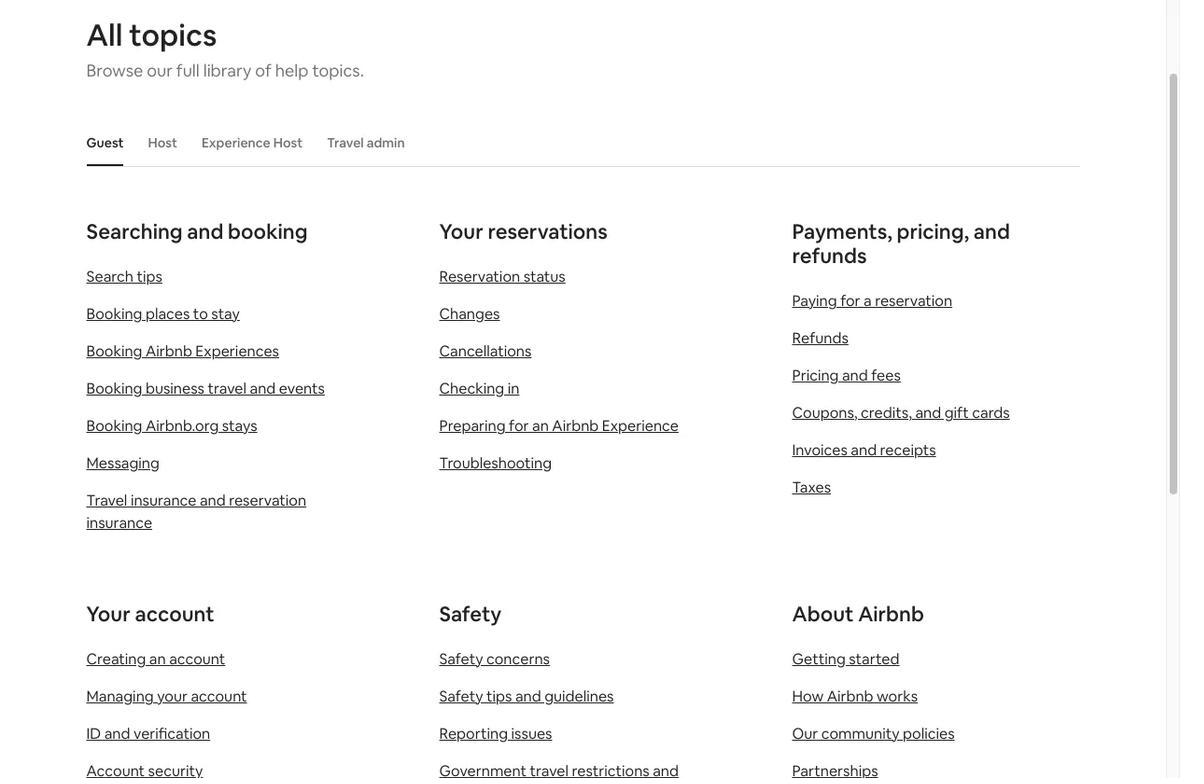 Task type: vqa. For each thing, say whether or not it's contained in the screenshot.


Task type: describe. For each thing, give the bounding box(es) containing it.
library
[[203, 60, 252, 81]]

search
[[86, 267, 133, 287]]

airbnb for how
[[827, 687, 874, 707]]

and up issues
[[515, 687, 541, 707]]

cancellations
[[439, 342, 532, 361]]

for for paying
[[841, 291, 861, 311]]

changes link
[[439, 304, 500, 324]]

experience host
[[202, 134, 303, 151]]

and left booking
[[187, 219, 223, 245]]

0 vertical spatial account
[[135, 601, 214, 628]]

reporting issues
[[439, 725, 552, 744]]

reservations
[[488, 219, 608, 245]]

refunds
[[792, 243, 867, 269]]

1 vertical spatial an
[[149, 650, 166, 670]]

our community policies
[[792, 725, 955, 744]]

full
[[176, 60, 200, 81]]

reservation for travel insurance and reservation insurance
[[229, 491, 306, 511]]

our
[[792, 725, 818, 744]]

search tips link
[[86, 267, 162, 287]]

checking
[[439, 379, 504, 399]]

invoices and receipts
[[792, 441, 936, 460]]

issues
[[511, 725, 552, 744]]

booking
[[228, 219, 308, 245]]

and down credits,
[[851, 441, 877, 460]]

reservation status
[[439, 267, 566, 287]]

travel insurance and reservation insurance
[[86, 491, 306, 533]]

troubleshooting link
[[439, 454, 552, 473]]

checking in
[[439, 379, 520, 399]]

searching
[[86, 219, 183, 245]]

events
[[279, 379, 325, 399]]

getting started link
[[792, 650, 900, 670]]

your for your reservations
[[439, 219, 484, 245]]

1 vertical spatial experience
[[602, 416, 679, 436]]

guidelines
[[545, 687, 614, 707]]

tips for search
[[137, 267, 162, 287]]

invoices and receipts link
[[792, 441, 936, 460]]

reporting issues link
[[439, 725, 552, 744]]

getting started
[[792, 650, 900, 670]]

browse
[[86, 60, 143, 81]]

travel admin
[[327, 134, 405, 151]]

status
[[524, 267, 566, 287]]

topics
[[129, 16, 217, 54]]

id
[[86, 725, 101, 744]]

concerns
[[487, 650, 550, 670]]

booking for booking places to stay
[[86, 304, 142, 324]]

booking for booking airbnb experiences
[[86, 342, 142, 361]]

managing
[[86, 687, 154, 707]]

booking airbnb.org stays
[[86, 416, 257, 436]]

places
[[146, 304, 190, 324]]

travel admin button
[[318, 125, 414, 161]]

coupons, credits, and gift cards link
[[792, 403, 1010, 423]]

0 vertical spatial insurance
[[131, 491, 197, 511]]

policies
[[903, 725, 955, 744]]

reservation for paying for a reservation
[[875, 291, 953, 311]]

your account
[[86, 601, 214, 628]]

refunds link
[[792, 329, 849, 348]]

booking business travel and events link
[[86, 379, 325, 399]]

tips for safety
[[487, 687, 512, 707]]

coupons, credits, and gift cards
[[792, 403, 1010, 423]]

changes
[[439, 304, 500, 324]]

pricing and fees
[[792, 366, 901, 386]]

and left gift
[[916, 403, 941, 423]]

paying for a reservation
[[792, 291, 953, 311]]

booking business travel and events
[[86, 379, 325, 399]]

coupons,
[[792, 403, 858, 423]]

experience host button
[[192, 125, 312, 161]]

admin
[[367, 134, 405, 151]]

gift
[[945, 403, 969, 423]]

safety for safety concerns
[[439, 650, 483, 670]]

verification
[[133, 725, 210, 744]]

reporting
[[439, 725, 508, 744]]

refunds
[[792, 329, 849, 348]]

guest button
[[77, 125, 133, 161]]

stay
[[211, 304, 240, 324]]

safety for safety tips and guidelines
[[439, 687, 483, 707]]

safety tips and guidelines link
[[439, 687, 614, 707]]

paying for a reservation link
[[792, 291, 953, 311]]

account for your
[[191, 687, 247, 707]]

booking airbnb.org stays link
[[86, 416, 257, 436]]

travel for travel insurance and reservation insurance
[[86, 491, 127, 511]]

host inside button
[[148, 134, 177, 151]]

your reservations
[[439, 219, 608, 245]]

taxes link
[[792, 478, 831, 498]]

for for preparing
[[509, 416, 529, 436]]

managing your account
[[86, 687, 247, 707]]

host inside button
[[273, 134, 303, 151]]

all
[[86, 16, 123, 54]]

payments, pricing, and refunds
[[792, 219, 1010, 269]]



Task type: locate. For each thing, give the bounding box(es) containing it.
troubleshooting
[[439, 454, 552, 473]]

0 horizontal spatial host
[[148, 134, 177, 151]]

host down help
[[273, 134, 303, 151]]

1 horizontal spatial for
[[841, 291, 861, 311]]

reservation right a
[[875, 291, 953, 311]]

creating
[[86, 650, 146, 670]]

tab list containing guest
[[77, 120, 1080, 166]]

safety up safety concerns link
[[439, 601, 502, 628]]

preparing for an airbnb experience
[[439, 416, 679, 436]]

help
[[275, 60, 309, 81]]

1 horizontal spatial experience
[[602, 416, 679, 436]]

safety left concerns
[[439, 650, 483, 670]]

travel down messaging link
[[86, 491, 127, 511]]

1 vertical spatial reservation
[[229, 491, 306, 511]]

1 horizontal spatial your
[[439, 219, 484, 245]]

1 horizontal spatial tips
[[487, 687, 512, 707]]

cancellations link
[[439, 342, 532, 361]]

airbnb
[[146, 342, 192, 361], [552, 416, 599, 436], [858, 601, 924, 628], [827, 687, 874, 707]]

pricing
[[792, 366, 839, 386]]

topics.
[[312, 60, 364, 81]]

travel for travel admin
[[327, 134, 364, 151]]

1 safety from the top
[[439, 601, 502, 628]]

your up creating
[[86, 601, 131, 628]]

tips up "reporting issues"
[[487, 687, 512, 707]]

1 horizontal spatial travel
[[327, 134, 364, 151]]

stays
[[222, 416, 257, 436]]

1 vertical spatial account
[[169, 650, 225, 670]]

pricing and fees link
[[792, 366, 901, 386]]

booking down search at left
[[86, 304, 142, 324]]

to
[[193, 304, 208, 324]]

0 horizontal spatial tips
[[137, 267, 162, 287]]

0 vertical spatial your
[[439, 219, 484, 245]]

1 vertical spatial safety
[[439, 650, 483, 670]]

booking down booking places to stay link
[[86, 342, 142, 361]]

creating an account link
[[86, 650, 225, 670]]

safety up reporting
[[439, 687, 483, 707]]

preparing
[[439, 416, 506, 436]]

booking
[[86, 304, 142, 324], [86, 342, 142, 361], [86, 379, 142, 399], [86, 416, 142, 436]]

and right id
[[104, 725, 130, 744]]

getting
[[792, 650, 846, 670]]

and inside the travel insurance and reservation insurance
[[200, 491, 226, 511]]

0 horizontal spatial an
[[149, 650, 166, 670]]

reservation
[[439, 267, 520, 287]]

works
[[877, 687, 918, 707]]

1 host from the left
[[148, 134, 177, 151]]

experiences
[[196, 342, 279, 361]]

an
[[532, 416, 549, 436], [149, 650, 166, 670]]

safety concerns link
[[439, 650, 550, 670]]

for down in
[[509, 416, 529, 436]]

travel inside the travel insurance and reservation insurance
[[86, 491, 127, 511]]

how airbnb works
[[792, 687, 918, 707]]

booking for booking business travel and events
[[86, 379, 142, 399]]

1 vertical spatial tips
[[487, 687, 512, 707]]

creating an account
[[86, 650, 225, 670]]

travel inside button
[[327, 134, 364, 151]]

a
[[864, 291, 872, 311]]

your
[[157, 687, 188, 707]]

airbnb for about
[[858, 601, 924, 628]]

invoices
[[792, 441, 848, 460]]

0 horizontal spatial for
[[509, 416, 529, 436]]

3 booking from the top
[[86, 379, 142, 399]]

0 horizontal spatial your
[[86, 601, 131, 628]]

payments,
[[792, 219, 893, 245]]

your
[[439, 219, 484, 245], [86, 601, 131, 628]]

0 vertical spatial for
[[841, 291, 861, 311]]

our
[[147, 60, 173, 81]]

safety
[[439, 601, 502, 628], [439, 650, 483, 670], [439, 687, 483, 707]]

4 booking from the top
[[86, 416, 142, 436]]

2 host from the left
[[273, 134, 303, 151]]

account up creating an account link
[[135, 601, 214, 628]]

started
[[849, 650, 900, 670]]

and inside payments, pricing, and refunds
[[974, 219, 1010, 245]]

booking places to stay
[[86, 304, 240, 324]]

1 vertical spatial your
[[86, 601, 131, 628]]

our community policies link
[[792, 725, 955, 744]]

and down stays
[[200, 491, 226, 511]]

account up your
[[169, 650, 225, 670]]

0 horizontal spatial experience
[[202, 134, 271, 151]]

searching and booking
[[86, 219, 308, 245]]

reservation inside the travel insurance and reservation insurance
[[229, 491, 306, 511]]

0 vertical spatial experience
[[202, 134, 271, 151]]

1 booking from the top
[[86, 304, 142, 324]]

id and verification link
[[86, 725, 210, 744]]

managing your account link
[[86, 687, 247, 707]]

checking in link
[[439, 379, 520, 399]]

0 vertical spatial travel
[[327, 134, 364, 151]]

cards
[[972, 403, 1010, 423]]

1 vertical spatial insurance
[[86, 514, 152, 533]]

an up troubleshooting
[[532, 416, 549, 436]]

receipts
[[880, 441, 936, 460]]

and right travel
[[250, 379, 276, 399]]

airbnb.org
[[146, 416, 219, 436]]

all topics browse our full library of help topics.
[[86, 16, 364, 81]]

host right guest button
[[148, 134, 177, 151]]

and left fees
[[842, 366, 868, 386]]

search tips
[[86, 267, 162, 287]]

safety concerns
[[439, 650, 550, 670]]

host
[[148, 134, 177, 151], [273, 134, 303, 151]]

1 horizontal spatial reservation
[[875, 291, 953, 311]]

messaging
[[86, 454, 160, 473]]

3 safety from the top
[[439, 687, 483, 707]]

2 vertical spatial safety
[[439, 687, 483, 707]]

0 horizontal spatial reservation
[[229, 491, 306, 511]]

for left a
[[841, 291, 861, 311]]

0 vertical spatial an
[[532, 416, 549, 436]]

account for an
[[169, 650, 225, 670]]

and right pricing,
[[974, 219, 1010, 245]]

paying
[[792, 291, 837, 311]]

tips
[[137, 267, 162, 287], [487, 687, 512, 707]]

an up "managing your account"
[[149, 650, 166, 670]]

airbnb for booking
[[146, 342, 192, 361]]

0 horizontal spatial travel
[[86, 491, 127, 511]]

your up reservation
[[439, 219, 484, 245]]

your for your account
[[86, 601, 131, 628]]

travel left the admin
[[327, 134, 364, 151]]

host button
[[139, 125, 187, 161]]

1 vertical spatial for
[[509, 416, 529, 436]]

about
[[792, 601, 854, 628]]

reservation status link
[[439, 267, 566, 287]]

pricing,
[[897, 219, 969, 245]]

0 vertical spatial safety
[[439, 601, 502, 628]]

1 horizontal spatial an
[[532, 416, 549, 436]]

how airbnb works link
[[792, 687, 918, 707]]

messaging link
[[86, 454, 160, 473]]

preparing for an airbnb experience link
[[439, 416, 679, 436]]

for
[[841, 291, 861, 311], [509, 416, 529, 436]]

2 safety from the top
[[439, 650, 483, 670]]

in
[[508, 379, 520, 399]]

account right your
[[191, 687, 247, 707]]

about airbnb
[[792, 601, 924, 628]]

credits,
[[861, 403, 912, 423]]

insurance
[[131, 491, 197, 511], [86, 514, 152, 533]]

0 vertical spatial tips
[[137, 267, 162, 287]]

booking for booking airbnb.org stays
[[86, 416, 142, 436]]

booking airbnb experiences link
[[86, 342, 279, 361]]

travel
[[327, 134, 364, 151], [86, 491, 127, 511]]

tips right search at left
[[137, 267, 162, 287]]

reservation down stays
[[229, 491, 306, 511]]

travel
[[208, 379, 247, 399]]

1 horizontal spatial host
[[273, 134, 303, 151]]

2 vertical spatial account
[[191, 687, 247, 707]]

0 vertical spatial reservation
[[875, 291, 953, 311]]

and
[[187, 219, 223, 245], [974, 219, 1010, 245], [842, 366, 868, 386], [250, 379, 276, 399], [916, 403, 941, 423], [851, 441, 877, 460], [200, 491, 226, 511], [515, 687, 541, 707], [104, 725, 130, 744]]

tab list
[[77, 120, 1080, 166]]

account
[[135, 601, 214, 628], [169, 650, 225, 670], [191, 687, 247, 707]]

booking left the business
[[86, 379, 142, 399]]

how
[[792, 687, 824, 707]]

safety for safety
[[439, 601, 502, 628]]

1 vertical spatial travel
[[86, 491, 127, 511]]

2 booking from the top
[[86, 342, 142, 361]]

booking up messaging in the left bottom of the page
[[86, 416, 142, 436]]

business
[[146, 379, 204, 399]]

booking airbnb experiences
[[86, 342, 279, 361]]

safety tips and guidelines
[[439, 687, 614, 707]]

experience inside experience host button
[[202, 134, 271, 151]]

of
[[255, 60, 271, 81]]



